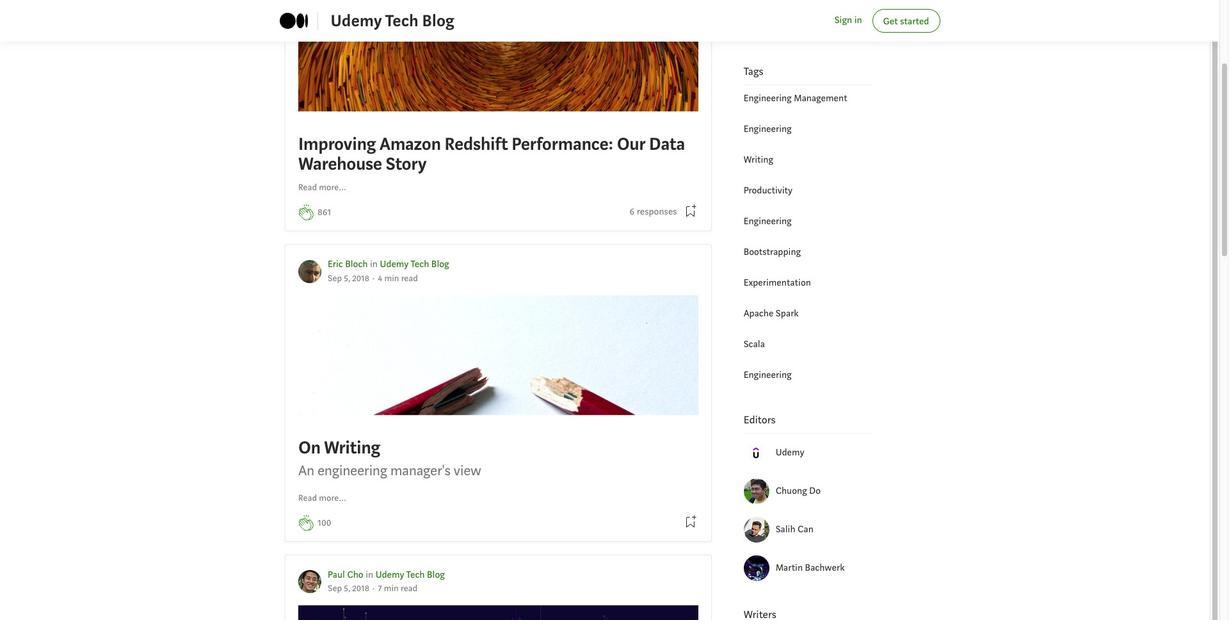 Task type: locate. For each thing, give the bounding box(es) containing it.
spark
[[776, 307, 799, 319]]

read more… link up 100
[[299, 492, 347, 505]]

read more… link up 861
[[299, 182, 347, 195]]

sep
[[328, 273, 342, 284], [328, 583, 342, 594]]

0 vertical spatial engineering link
[[744, 123, 792, 135]]

read more… up 861
[[299, 182, 347, 194]]

read more…
[[299, 182, 347, 194], [299, 492, 347, 504]]

1 vertical spatial read more…
[[299, 492, 347, 504]]

martin bachwerk
[[776, 562, 845, 574]]

0 horizontal spatial writing
[[324, 436, 380, 459]]

bootstrapping
[[744, 246, 801, 258]]

warehouse
[[299, 153, 382, 176]]

in right cho
[[366, 569, 374, 581]]

tech for eric bloch in udemy tech blog
[[411, 258, 429, 271]]

our
[[617, 133, 646, 156]]

1 vertical spatial udemy tech blog link
[[380, 258, 449, 271]]

2 vertical spatial blog
[[427, 569, 445, 581]]

https://about.udemy.com/careers/
[[744, 4, 883, 17]]

sep down paul
[[328, 583, 342, 594]]

1 vertical spatial blog
[[432, 258, 449, 271]]

1 sep 5, 2018 link from the top
[[328, 273, 370, 284]]

productivity link
[[744, 184, 793, 197]]

sep 5, 2018 link for bloch
[[328, 273, 370, 284]]

0 vertical spatial read
[[299, 182, 317, 194]]

started
[[901, 15, 930, 28]]

1 sep from the top
[[328, 273, 342, 284]]

go to the profile of salih can image
[[744, 517, 770, 543]]

data
[[650, 133, 685, 156]]

engineering link
[[744, 123, 792, 135], [744, 215, 792, 227], [744, 369, 792, 381]]

story
[[386, 153, 427, 176]]

engineering down scala link
[[744, 369, 792, 381]]

writing up productivity link
[[744, 154, 774, 166]]

5,
[[344, 273, 350, 284], [344, 583, 350, 594]]

2018 for eric bloch
[[352, 273, 370, 284]]

performance:
[[512, 133, 614, 156]]

apache spark link
[[744, 307, 799, 319]]

2 vertical spatial in
[[366, 569, 374, 581]]

engineering up writing 'link'
[[744, 123, 792, 135]]

0 vertical spatial 2018
[[352, 273, 370, 284]]

engineering
[[744, 92, 792, 104], [744, 123, 792, 135], [744, 215, 792, 227], [744, 369, 792, 381]]

engineering link down scala link
[[744, 369, 792, 381]]

0 vertical spatial sep 5, 2018
[[328, 273, 370, 284]]

2 engineering from the top
[[744, 123, 792, 135]]

engineering down productivity
[[744, 215, 792, 227]]

2 sep from the top
[[328, 583, 342, 594]]

1 vertical spatial sep
[[328, 583, 342, 594]]

1 2018 from the top
[[352, 273, 370, 284]]

get
[[884, 15, 899, 28]]

in right 'sign'
[[855, 14, 863, 26]]

in
[[855, 14, 863, 26], [370, 258, 378, 271], [366, 569, 374, 581]]

2 vertical spatial tech
[[407, 569, 425, 581]]

engineering link down productivity
[[744, 215, 792, 227]]

2018 for paul cho
[[352, 583, 370, 594]]

sep 5, 2018 down eric bloch link
[[328, 273, 370, 284]]

100 button
[[318, 516, 331, 530]]

1 vertical spatial more…
[[319, 492, 347, 504]]

100
[[318, 517, 331, 529]]

tech for paul cho in udemy tech blog
[[407, 569, 425, 581]]

0 vertical spatial sep 5, 2018 link
[[328, 273, 370, 284]]

udemy
[[331, 10, 382, 31], [380, 258, 409, 271], [776, 446, 805, 458], [376, 569, 405, 581]]

go to the profile of martin bachwerk image
[[744, 555, 770, 581]]

paul
[[328, 569, 345, 581]]

0 vertical spatial more…
[[319, 182, 347, 194]]

https://about.udemy.com/careers/ link
[[744, 4, 883, 17]]

1 5, from the top
[[344, 273, 350, 284]]

1 vertical spatial 2018
[[352, 583, 370, 594]]

1 sep 5, 2018 from the top
[[328, 273, 370, 284]]

2 read more… link from the top
[[299, 492, 347, 505]]

2018 down cho
[[352, 583, 370, 594]]

0 vertical spatial 5,
[[344, 273, 350, 284]]

sep 5, 2018 for bloch
[[328, 273, 370, 284]]

1 vertical spatial in
[[370, 258, 378, 271]]

2018
[[352, 273, 370, 284], [352, 583, 370, 594]]

sep 5, 2018 link down paul cho link
[[328, 583, 370, 594]]

0 vertical spatial udemy tech blog link
[[331, 8, 455, 33]]

experimentation
[[744, 277, 812, 289]]

2018 down bloch
[[352, 273, 370, 284]]

scala link
[[744, 338, 765, 350]]

management
[[794, 92, 848, 104]]

engineering management link
[[744, 92, 848, 104]]

redshift
[[445, 133, 508, 156]]

tech
[[386, 10, 419, 31], [411, 258, 429, 271], [407, 569, 425, 581]]

read
[[299, 182, 317, 194], [299, 492, 317, 504]]

in for paul cho in udemy tech blog
[[366, 569, 374, 581]]

get started link
[[873, 9, 941, 33]]

6 responses
[[630, 205, 678, 218]]

861
[[318, 206, 331, 219]]

7 min read image
[[378, 583, 418, 594]]

engineering down tags
[[744, 92, 792, 104]]

more… up 100
[[319, 492, 347, 504]]

0 vertical spatial read more…
[[299, 182, 347, 194]]

0 vertical spatial sep
[[328, 273, 342, 284]]

sep 5, 2018 link down eric bloch link
[[328, 273, 370, 284]]

1 vertical spatial tech
[[411, 258, 429, 271]]

2 more… from the top
[[319, 492, 347, 504]]

blog for paul cho in udemy tech blog
[[427, 569, 445, 581]]

in right bloch
[[370, 258, 378, 271]]

5, down paul cho link
[[344, 583, 350, 594]]

sep down eric on the top left
[[328, 273, 342, 284]]

1 vertical spatial sep 5, 2018
[[328, 583, 370, 594]]

1 vertical spatial writing
[[324, 436, 380, 459]]

0 vertical spatial read more… link
[[299, 182, 347, 195]]

1 horizontal spatial writing
[[744, 154, 774, 166]]

sep 5, 2018 down paul cho link
[[328, 583, 370, 594]]

manager's
[[391, 461, 451, 480]]

sep 5, 2018 link for cho
[[328, 583, 370, 594]]

2 vertical spatial engineering link
[[744, 369, 792, 381]]

can
[[798, 523, 814, 535]]

chuong do link
[[776, 484, 872, 498]]

5, down eric bloch link
[[344, 273, 350, 284]]

more…
[[319, 182, 347, 194], [319, 492, 347, 504]]

udemy tech blog link
[[331, 8, 455, 33], [380, 258, 449, 271], [376, 569, 445, 581]]

2 sep 5, 2018 link from the top
[[328, 583, 370, 594]]

paul cho link
[[328, 569, 364, 581]]

2 sep 5, 2018 from the top
[[328, 583, 370, 594]]

2 vertical spatial udemy tech blog link
[[376, 569, 445, 581]]

6
[[630, 205, 635, 218]]

2 2018 from the top
[[352, 583, 370, 594]]

read more… link
[[299, 182, 347, 195], [299, 492, 347, 505]]

2 read from the top
[[299, 492, 317, 504]]

1 vertical spatial read
[[299, 492, 317, 504]]

engineering link up writing 'link'
[[744, 123, 792, 135]]

writing up engineering
[[324, 436, 380, 459]]

0 vertical spatial blog
[[423, 10, 455, 31]]

bootstrapping link
[[744, 246, 801, 258]]

2 5, from the top
[[344, 583, 350, 594]]

more… down warehouse
[[319, 182, 347, 194]]

4 min read image
[[378, 273, 418, 284]]

4 engineering from the top
[[744, 369, 792, 381]]

sep 5, 2018
[[328, 273, 370, 284], [328, 583, 370, 594]]

engineering management
[[744, 92, 848, 104]]

view
[[454, 461, 481, 480]]

read more… up 100
[[299, 492, 347, 504]]

read down an
[[299, 492, 317, 504]]

writing
[[744, 154, 774, 166], [324, 436, 380, 459]]

responses
[[637, 205, 678, 218]]

sep 5, 2018 link
[[328, 273, 370, 284], [328, 583, 370, 594]]

blog
[[423, 10, 455, 31], [432, 258, 449, 271], [427, 569, 445, 581]]

apache
[[744, 307, 774, 319]]

1 vertical spatial sep 5, 2018 link
[[328, 583, 370, 594]]

0 vertical spatial in
[[855, 14, 863, 26]]

writing link
[[744, 154, 774, 166]]

editors
[[744, 413, 776, 426]]

3 engineering from the top
[[744, 215, 792, 227]]

1 vertical spatial 5,
[[344, 583, 350, 594]]

read down warehouse
[[299, 182, 317, 194]]

1 vertical spatial read more… link
[[299, 492, 347, 505]]

5, for bloch
[[344, 273, 350, 284]]

1 vertical spatial engineering link
[[744, 215, 792, 227]]



Task type: describe. For each thing, give the bounding box(es) containing it.
0 vertical spatial tech
[[386, 10, 419, 31]]

sep for paul cho in udemy tech blog
[[328, 583, 342, 594]]

do
[[810, 485, 821, 497]]

sep for eric bloch in udemy tech blog
[[328, 273, 342, 284]]

1 engineering link from the top
[[744, 123, 792, 135]]

udemy tech blog link for cho
[[376, 569, 445, 581]]

tags
[[744, 64, 764, 78]]

scala
[[744, 338, 765, 350]]

sign in link
[[835, 14, 863, 28]]

on
[[299, 436, 321, 459]]

go to the profile of paul cho image
[[299, 570, 322, 593]]

martin bachwerk link
[[776, 561, 872, 575]]

1 read from the top
[[299, 182, 317, 194]]

0 vertical spatial writing
[[744, 154, 774, 166]]

6 responses link
[[630, 205, 678, 219]]

sep 5, 2018 for cho
[[328, 583, 370, 594]]

2 read more… from the top
[[299, 492, 347, 504]]

udemy tech blog link for bloch
[[380, 258, 449, 271]]

go to the profile of udemy image
[[744, 440, 770, 466]]

salih
[[776, 523, 796, 535]]

productivity
[[744, 184, 793, 197]]

amazon
[[380, 133, 441, 156]]

1 more… from the top
[[319, 182, 347, 194]]

5, for cho
[[344, 583, 350, 594]]

an
[[299, 461, 315, 480]]

udemy link
[[776, 446, 872, 460]]

on writing an engineering manager's view
[[299, 436, 481, 480]]

improving
[[299, 133, 376, 156]]

1 engineering from the top
[[744, 92, 792, 104]]

experimentation link
[[744, 277, 812, 289]]

in for eric bloch in udemy tech blog
[[370, 258, 378, 271]]

eric bloch link
[[328, 258, 368, 271]]

2 engineering link from the top
[[744, 215, 792, 227]]

blog for eric bloch in udemy tech blog
[[432, 258, 449, 271]]

salih can link
[[776, 523, 872, 537]]

1 read more… from the top
[[299, 182, 347, 194]]

improving amazon redshift performance: our data warehouse story
[[299, 133, 685, 176]]

chuong do
[[776, 485, 821, 497]]

chuong
[[776, 485, 808, 497]]

cho
[[347, 569, 364, 581]]

sign in
[[835, 14, 863, 26]]

engineering
[[318, 461, 387, 480]]

improving amazon redshift performance: our data warehouse story link
[[299, 0, 699, 178]]

get started
[[884, 15, 930, 28]]

udemy tech blog
[[331, 10, 455, 31]]

861 button
[[318, 206, 331, 220]]

writing inside on writing an engineering manager's view
[[324, 436, 380, 459]]

1 read more… link from the top
[[299, 182, 347, 195]]

in inside "link"
[[855, 14, 863, 26]]

paul cho in udemy tech blog
[[328, 569, 445, 581]]

bloch
[[345, 258, 368, 271]]

eric bloch in udemy tech blog
[[328, 258, 449, 271]]

apache spark
[[744, 307, 799, 319]]

go to the profile of chuong do image
[[744, 478, 770, 504]]

go to the profile of eric bloch image
[[299, 260, 322, 283]]

martin
[[776, 562, 803, 574]]

salih can
[[776, 523, 814, 535]]

3 engineering link from the top
[[744, 369, 792, 381]]

eric
[[328, 258, 343, 271]]

bachwerk
[[806, 562, 845, 574]]

sign
[[835, 14, 853, 26]]



Task type: vqa. For each thing, say whether or not it's contained in the screenshot.
the middle Udemy Tech Blog link
yes



